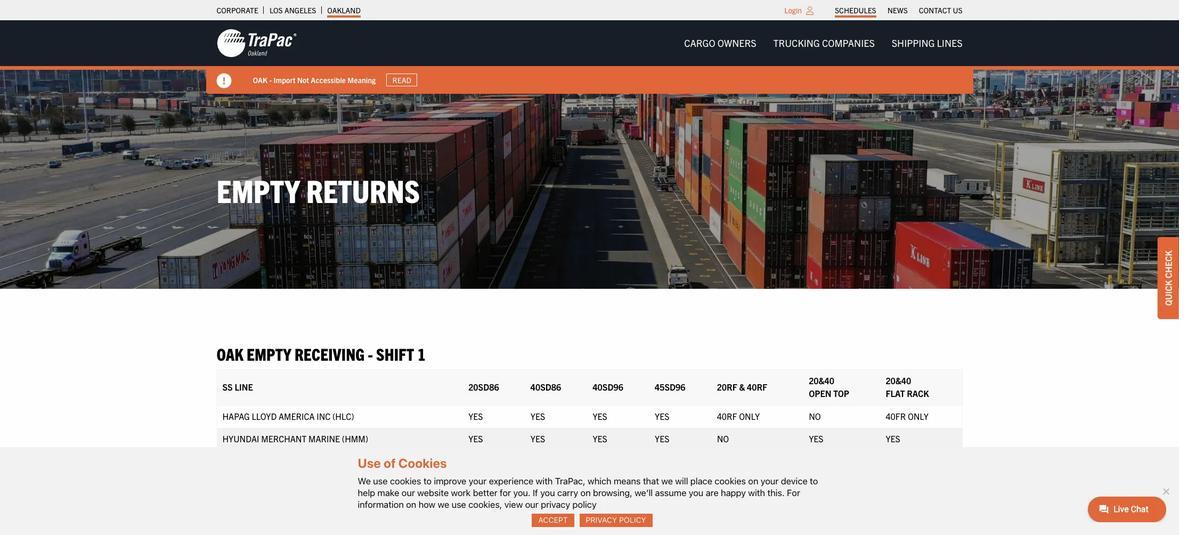 Task type: locate. For each thing, give the bounding box(es) containing it.
1 horizontal spatial line
[[331, 456, 349, 466]]

0 horizontal spatial &
[[245, 505, 250, 516]]

means
[[614, 476, 641, 486]]

menu bar up shipping
[[830, 3, 968, 18]]

with left this.
[[748, 488, 765, 498]]

until
[[354, 519, 371, 530]]

website
[[417, 488, 449, 498]]

allowed
[[318, 505, 346, 516]]

40rf only
[[717, 411, 760, 422]]

use down work
[[452, 499, 466, 510]]

cookies up the happy
[[715, 476, 746, 486]]

2 20&40 from the left
[[886, 375, 911, 386]]

marine for ming
[[269, 478, 301, 489]]

& for *single
[[245, 505, 250, 516]]

1 only from the left
[[739, 411, 760, 422]]

0 vertical spatial menu bar
[[830, 3, 968, 18]]

for
[[500, 488, 511, 498]]

with up "if" at the left bottom of page
[[536, 476, 553, 486]]

to right device at the right bottom of page
[[810, 476, 818, 486]]

hapag lloyd america inc (hlc)
[[223, 411, 354, 422]]

1 horizontal spatial 20&40
[[886, 375, 911, 386]]

oak up ss
[[217, 343, 243, 364]]

transport
[[303, 478, 351, 489]]

our up "yes"
[[402, 488, 415, 498]]

2 horizontal spatial on
[[748, 476, 759, 486]]

1 vertical spatial marine
[[269, 478, 301, 489]]

0 horizontal spatial cookies
[[390, 476, 421, 486]]

cargo owners link
[[676, 32, 765, 54]]

marine down inc
[[309, 433, 340, 444]]

yang ming marine transport (yml)
[[223, 478, 375, 489]]

1 horizontal spatial -
[[368, 343, 373, 364]]

oakland link
[[327, 3, 361, 18]]

to left wait
[[328, 519, 335, 530]]

- inside banner
[[269, 75, 272, 85]]

20&40 inside 20&40 open top
[[809, 375, 835, 386]]

no down the 40rf only
[[717, 433, 729, 444]]

& right 20rf
[[739, 382, 745, 392]]

only
[[739, 411, 760, 422], [908, 411, 929, 422]]

1 horizontal spatial only
[[908, 411, 929, 422]]

20&40 up flat
[[886, 375, 911, 386]]

on left device at the right bottom of page
[[748, 476, 759, 486]]

- left shift
[[368, 343, 373, 364]]

menu bar down light image
[[676, 32, 971, 54]]

0 vertical spatial on
[[748, 476, 759, 486]]

lloyd
[[252, 411, 277, 422]]

0 vertical spatial our
[[402, 488, 415, 498]]

read
[[393, 75, 411, 85]]

1 vertical spatial 40rf
[[717, 411, 737, 422]]

happy
[[721, 488, 746, 498]]

carrier
[[247, 519, 273, 530]]

0 vertical spatial we
[[661, 476, 673, 486]]

0 horizontal spatial 20&40
[[809, 375, 835, 386]]

20sd86
[[469, 382, 499, 392]]

ss
[[223, 382, 233, 392]]

1 horizontal spatial &
[[739, 382, 745, 392]]

on
[[748, 476, 759, 486], [581, 488, 591, 498], [406, 499, 416, 510]]

solid image
[[217, 74, 232, 88]]

express
[[294, 456, 329, 466]]

& inside *single & dual transactions allowed when stated "yes" above **motor carrier does not need to wait until erd/begin receive date to dispatch empty container
[[245, 505, 250, 516]]

your up better
[[469, 476, 487, 486]]

& left dual
[[245, 505, 250, 516]]

erd/begin
[[373, 519, 412, 530]]

on left how
[[406, 499, 416, 510]]

we up assume
[[661, 476, 673, 486]]

only right the 40fr
[[908, 411, 929, 422]]

you down place
[[689, 488, 704, 498]]

oak
[[253, 75, 268, 85], [217, 343, 243, 364]]

quick check link
[[1158, 237, 1179, 319]]

we
[[661, 476, 673, 486], [438, 499, 449, 510]]

that
[[643, 476, 659, 486]]

1 horizontal spatial your
[[761, 476, 779, 486]]

line left (one)
[[331, 456, 349, 466]]

0 horizontal spatial your
[[469, 476, 487, 486]]

menu bar containing cargo owners
[[676, 32, 971, 54]]

menu bar containing schedules
[[830, 3, 968, 18]]

meaning
[[348, 75, 376, 85]]

use
[[373, 476, 388, 486], [452, 499, 466, 510]]

only down 20rf & 40rf
[[739, 411, 760, 422]]

no down open
[[809, 411, 821, 422]]

no right device at the right bottom of page
[[809, 478, 821, 489]]

1 vertical spatial &
[[245, 505, 250, 516]]

our
[[402, 488, 415, 498], [525, 499, 539, 510]]

our down "if" at the left bottom of page
[[525, 499, 539, 510]]

20&40 inside 20&40 flat rack
[[886, 375, 911, 386]]

marine down ocean network express line (one)
[[269, 478, 301, 489]]

your up this.
[[761, 476, 779, 486]]

40rf right 20rf
[[747, 382, 768, 392]]

use up make
[[373, 476, 388, 486]]

menu bar
[[830, 3, 968, 18], [676, 32, 971, 54]]

you right "if" at the left bottom of page
[[540, 488, 555, 498]]

0 horizontal spatial -
[[269, 75, 272, 85]]

dispatch
[[473, 519, 505, 530]]

light image
[[806, 6, 814, 15]]

1 vertical spatial we
[[438, 499, 449, 510]]

use of cookies we use cookies to improve your experience with trapac, which means that we will place cookies on your device to help make our website work better for you. if you carry on browsing, we'll assume you are happy with this. for information on how we use cookies, view our privacy policy
[[358, 456, 818, 510]]

above
[[419, 505, 441, 516]]

20&40 open top
[[809, 375, 849, 399]]

on up the policy
[[581, 488, 591, 498]]

place
[[691, 476, 713, 486]]

flat
[[886, 388, 905, 399]]

20&40 for open
[[809, 375, 835, 386]]

40rf down 20rf
[[717, 411, 737, 422]]

1 cookies from the left
[[390, 476, 421, 486]]

2 vertical spatial on
[[406, 499, 416, 510]]

marine for merchant
[[309, 433, 340, 444]]

1 vertical spatial on
[[581, 488, 591, 498]]

1 vertical spatial our
[[525, 499, 539, 510]]

policy
[[573, 499, 597, 510]]

container
[[532, 519, 566, 530]]

0 horizontal spatial we
[[438, 499, 449, 510]]

oak inside banner
[[253, 75, 268, 85]]

cookies up make
[[390, 476, 421, 486]]

40sd86
[[531, 382, 561, 392]]

oakland
[[327, 5, 361, 15]]

2 only from the left
[[908, 411, 929, 422]]

0 vertical spatial with
[[536, 476, 553, 486]]

ocean
[[223, 456, 250, 466]]

(one)
[[351, 456, 373, 466]]

0 vertical spatial &
[[739, 382, 745, 392]]

your
[[469, 476, 487, 486], [761, 476, 779, 486]]

only for 40fr only
[[908, 411, 929, 422]]

0 horizontal spatial use
[[373, 476, 388, 486]]

0 vertical spatial marine
[[309, 433, 340, 444]]

0 horizontal spatial only
[[739, 411, 760, 422]]

will
[[675, 476, 688, 486]]

1 horizontal spatial use
[[452, 499, 466, 510]]

carry
[[557, 488, 578, 498]]

0 horizontal spatial you
[[540, 488, 555, 498]]

0 vertical spatial -
[[269, 75, 272, 85]]

1 20&40 from the left
[[809, 375, 835, 386]]

lines
[[937, 37, 963, 49]]

1 horizontal spatial 40rf
[[747, 382, 768, 392]]

contact us
[[919, 5, 963, 15]]

los angeles link
[[270, 3, 316, 18]]

merchant
[[261, 433, 307, 444]]

1 horizontal spatial oak
[[253, 75, 268, 85]]

20&40
[[809, 375, 835, 386], [886, 375, 911, 386]]

america
[[279, 411, 315, 422]]

-
[[269, 75, 272, 85], [368, 343, 373, 364]]

work
[[451, 488, 471, 498]]

0 horizontal spatial line
[[235, 382, 253, 392]]

1 horizontal spatial cookies
[[715, 476, 746, 486]]

1 horizontal spatial you
[[689, 488, 704, 498]]

1 vertical spatial oak
[[217, 343, 243, 364]]

- left import at the left
[[269, 75, 272, 85]]

privacy policy
[[586, 516, 646, 525]]

banner
[[0, 20, 1179, 94]]

0 horizontal spatial our
[[402, 488, 415, 498]]

20&40 up open
[[809, 375, 835, 386]]

read link
[[386, 73, 418, 86]]

line right ss
[[235, 382, 253, 392]]

0 vertical spatial 40rf
[[747, 382, 768, 392]]

need
[[308, 519, 326, 530]]

&
[[739, 382, 745, 392], [245, 505, 250, 516]]

1 horizontal spatial with
[[748, 488, 765, 498]]

los
[[270, 5, 283, 15]]

yes
[[469, 411, 483, 422], [531, 411, 545, 422], [593, 411, 607, 422], [655, 411, 670, 422], [469, 433, 483, 444], [531, 433, 545, 444], [593, 433, 607, 444], [655, 433, 670, 444], [809, 433, 824, 444], [886, 433, 901, 444], [469, 478, 483, 489], [531, 478, 545, 489], [593, 478, 607, 489], [655, 478, 670, 489]]

oak empty receiving                - shift 1
[[217, 343, 426, 364]]

0 vertical spatial use
[[373, 476, 388, 486]]

1 horizontal spatial marine
[[309, 433, 340, 444]]

1 vertical spatial menu bar
[[676, 32, 971, 54]]

1 horizontal spatial on
[[581, 488, 591, 498]]

45sd96
[[655, 382, 686, 392]]

1 vertical spatial with
[[748, 488, 765, 498]]

0 horizontal spatial oak
[[217, 343, 243, 364]]

1 horizontal spatial our
[[525, 499, 539, 510]]

hapag
[[223, 411, 250, 422]]

"yes"
[[395, 505, 417, 516]]

1 horizontal spatial we
[[661, 476, 673, 486]]

oak left import at the left
[[253, 75, 268, 85]]

40rf
[[747, 382, 768, 392], [717, 411, 737, 422]]

import
[[274, 75, 296, 85]]

marine
[[309, 433, 340, 444], [269, 478, 301, 489]]

privacy
[[586, 516, 617, 525]]

we down website
[[438, 499, 449, 510]]

empty
[[217, 170, 300, 209]]

0 horizontal spatial marine
[[269, 478, 301, 489]]

0 horizontal spatial with
[[536, 476, 553, 486]]

improve
[[434, 476, 467, 486]]

owners
[[718, 37, 757, 49]]

1 vertical spatial line
[[331, 456, 349, 466]]

1 you from the left
[[540, 488, 555, 498]]

0 vertical spatial oak
[[253, 75, 268, 85]]

information
[[358, 499, 404, 510]]



Task type: vqa. For each thing, say whether or not it's contained in the screenshot.
button
no



Task type: describe. For each thing, give the bounding box(es) containing it.
check
[[1163, 251, 1174, 278]]

we'll
[[635, 488, 653, 498]]

shipping lines
[[892, 37, 963, 49]]

trucking companies link
[[765, 32, 883, 54]]

use
[[358, 456, 381, 471]]

transactions
[[271, 505, 316, 516]]

40fr only
[[886, 411, 929, 422]]

trapac,
[[555, 476, 585, 486]]

only for 40rf only
[[739, 411, 760, 422]]

not
[[294, 519, 306, 530]]

contact
[[919, 5, 951, 15]]

hyundai
[[223, 433, 259, 444]]

when
[[348, 505, 368, 516]]

los angeles
[[270, 5, 316, 15]]

open
[[809, 388, 832, 399]]

corporate
[[217, 5, 258, 15]]

oakland image
[[217, 28, 297, 58]]

hyundai merchant marine (hmm)
[[223, 433, 368, 444]]

1 vertical spatial use
[[452, 499, 466, 510]]

receiving
[[295, 343, 365, 364]]

1
[[418, 343, 426, 364]]

contact us link
[[919, 3, 963, 18]]

quick
[[1163, 280, 1174, 306]]

40fr
[[886, 411, 906, 422]]

news link
[[888, 3, 908, 18]]

browsing,
[[593, 488, 633, 498]]

oak - import not accessible meaning
[[253, 75, 376, 85]]

cookies
[[399, 456, 447, 471]]

companies
[[822, 37, 875, 49]]

to right date
[[464, 519, 471, 530]]

0 vertical spatial line
[[235, 382, 253, 392]]

2 cookies from the left
[[715, 476, 746, 486]]

are
[[706, 488, 719, 498]]

0 horizontal spatial 40rf
[[717, 411, 737, 422]]

1 vertical spatial -
[[368, 343, 373, 364]]

help
[[358, 488, 375, 498]]

for
[[787, 488, 800, 498]]

banner containing cargo owners
[[0, 20, 1179, 94]]

not
[[297, 75, 309, 85]]

we
[[358, 476, 371, 486]]

trucking companies
[[774, 37, 875, 49]]

accessible
[[311, 75, 346, 85]]

menu bar inside banner
[[676, 32, 971, 54]]

policy
[[619, 516, 646, 525]]

corporate link
[[217, 3, 258, 18]]

20&40 for flat
[[886, 375, 911, 386]]

20rf
[[717, 382, 737, 392]]

schedules
[[835, 5, 877, 15]]

wait
[[337, 519, 352, 530]]

2 you from the left
[[689, 488, 704, 498]]

(hlc)
[[333, 411, 354, 422]]

quick check
[[1163, 251, 1174, 306]]

shift
[[376, 343, 414, 364]]

1 your from the left
[[469, 476, 487, 486]]

view
[[505, 499, 523, 510]]

this.
[[768, 488, 785, 498]]

2 your from the left
[[761, 476, 779, 486]]

receive
[[414, 519, 443, 530]]

network
[[252, 456, 292, 466]]

dual
[[252, 505, 269, 516]]

inc
[[317, 411, 331, 422]]

shipping lines link
[[883, 32, 971, 54]]

privacy
[[541, 499, 570, 510]]

40sd96
[[593, 382, 623, 392]]

you.
[[513, 488, 531, 498]]

which
[[588, 476, 612, 486]]

oak for oak - import not accessible meaning
[[253, 75, 268, 85]]

yang
[[223, 478, 244, 489]]

**motor
[[217, 519, 246, 530]]

schedules link
[[835, 3, 877, 18]]

oak for oak empty receiving                - shift 1
[[217, 343, 243, 364]]

login
[[785, 5, 802, 15]]

make
[[378, 488, 399, 498]]

news
[[888, 5, 908, 15]]

& for 20rf
[[739, 382, 745, 392]]

no right place
[[717, 478, 729, 489]]

empty
[[247, 343, 291, 364]]

ss line
[[223, 382, 253, 392]]

no image
[[1161, 486, 1171, 497]]

*single
[[217, 505, 243, 516]]

0 horizontal spatial on
[[406, 499, 416, 510]]

to up website
[[424, 476, 432, 486]]

us
[[953, 5, 963, 15]]

assume
[[655, 488, 687, 498]]

top
[[834, 388, 849, 399]]

stated
[[370, 505, 393, 516]]

accept
[[538, 516, 568, 525]]

experience
[[489, 476, 534, 486]]

ocean network express line (one)
[[223, 456, 373, 466]]

empty returns
[[217, 170, 420, 209]]

(yml)
[[353, 478, 375, 489]]



